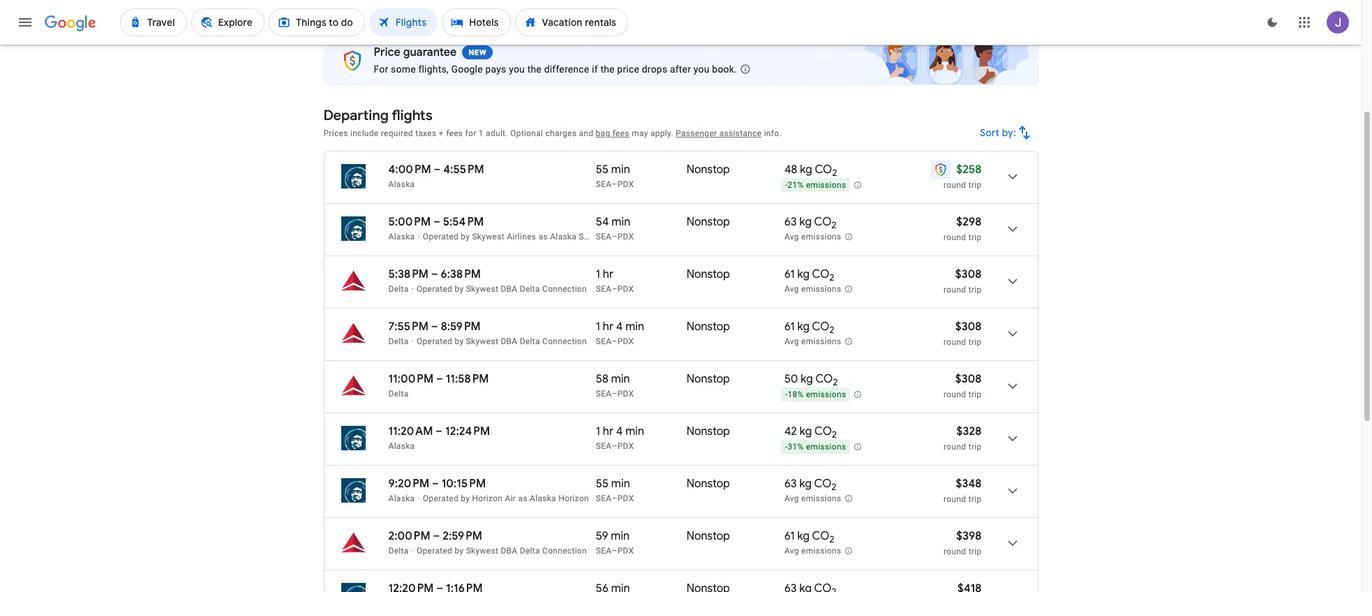 Task type: locate. For each thing, give the bounding box(es) containing it.
include
[[350, 128, 379, 138]]

48
[[785, 163, 798, 177]]

1 vertical spatial 63 kg co 2
[[785, 477, 837, 493]]

4 nonstop flight. element from the top
[[687, 320, 730, 336]]

– left 8:59 pm
[[431, 320, 438, 334]]

1 total duration 1 hr 4 min. element from the top
[[596, 320, 687, 336]]

google
[[451, 64, 483, 75]]

Arrival time: 8:59 PM. text field
[[441, 320, 481, 334]]

1 vertical spatial 1 hr 4 min sea – pdx
[[596, 424, 644, 451]]

2 vertical spatial $308 round trip
[[944, 372, 982, 399]]

1 vertical spatial as
[[518, 494, 528, 503]]

$308 round trip
[[944, 267, 982, 295], [944, 320, 982, 347], [944, 372, 982, 399]]

2 for 2:59 pm
[[830, 534, 835, 545]]

2 nonstop from the top
[[687, 215, 730, 229]]

1 down 58 min sea – pdx
[[596, 424, 600, 438]]

round for 10:15 pm
[[944, 494, 966, 504]]

round inside $398 round trip
[[944, 547, 966, 556]]

50
[[785, 372, 798, 386]]

3 61 kg co 2 from the top
[[785, 529, 835, 545]]

0 vertical spatial 61
[[785, 267, 795, 281]]

$308 left "flight details. leaves seattle-tacoma international airport at 5:38 pm on saturday, november 25 and arrives at portland international airport at 6:38 pm on saturday, november 25." image
[[956, 267, 982, 281]]

pdx down total duration 58 min. element
[[618, 389, 634, 399]]

$258
[[957, 163, 982, 177]]

operated
[[423, 232, 459, 242], [417, 284, 453, 294], [417, 336, 453, 346], [423, 494, 459, 503], [417, 546, 453, 556]]

– up the 54 min sea – pdx
[[612, 179, 618, 189]]

Arrival time: 2:59 PM. text field
[[443, 529, 482, 543]]

pdx for 10:15 pm
[[618, 494, 634, 503]]

pdx inside the 54 min sea – pdx
[[618, 232, 634, 242]]

-31% emissions
[[785, 442, 846, 452]]

0 horizontal spatial fees
[[446, 128, 463, 138]]

 image
[[412, 284, 414, 294], [412, 546, 414, 556]]

1 55 min sea – pdx from the top
[[596, 163, 634, 189]]

6 round from the top
[[944, 442, 966, 452]]

0 horizontal spatial as
[[518, 494, 528, 503]]

horizon left air at the bottom
[[472, 494, 503, 503]]

sea inside the 54 min sea – pdx
[[596, 232, 612, 242]]

7 trip from the top
[[969, 494, 982, 504]]

round for 12:24 pm
[[944, 442, 966, 452]]

by down 5:54 pm
[[461, 232, 470, 242]]

3 - from the top
[[785, 442, 788, 452]]

6 nonstop flight. element from the top
[[687, 424, 730, 441]]

connection
[[543, 284, 587, 294], [543, 336, 587, 346], [543, 546, 587, 556]]

2 inside 42 kg co 2
[[832, 429, 837, 441]]

1 $308 round trip from the top
[[944, 267, 982, 295]]

8:59 pm
[[441, 320, 481, 334]]

$308 round trip for 1 hr 4 min
[[944, 320, 982, 347]]

- for 42
[[785, 442, 788, 452]]

sea
[[596, 179, 612, 189], [596, 232, 612, 242], [596, 284, 612, 294], [596, 336, 612, 346], [596, 389, 612, 399], [596, 441, 612, 451], [596, 494, 612, 503], [596, 546, 612, 556]]

operated by skywest airlines as alaska skywest
[[423, 232, 612, 242]]

sea down 54
[[596, 232, 612, 242]]

by down 2:59 pm
[[455, 546, 464, 556]]

2 vertical spatial connection
[[543, 546, 587, 556]]

nonstop flight. element
[[687, 163, 730, 179], [687, 215, 730, 231], [687, 267, 730, 283], [687, 320, 730, 336], [687, 372, 730, 388], [687, 424, 730, 441], [687, 477, 730, 493], [687, 529, 730, 545], [687, 582, 730, 592]]

round inside $328 round trip
[[944, 442, 966, 452]]

sea up 54
[[596, 179, 612, 189]]

1
[[479, 128, 484, 138], [596, 267, 600, 281], [596, 320, 600, 334], [596, 424, 600, 438]]

61 for 59 min
[[785, 529, 795, 543]]

1 vertical spatial 61
[[785, 320, 795, 334]]

 image for 2:00 pm
[[412, 546, 414, 556]]

1 vertical spatial 61 kg co 2
[[785, 320, 835, 336]]

total duration 1 hr 4 min. element down total duration 58 min. element
[[596, 424, 687, 441]]

total duration 1 hr 4 min. element
[[596, 320, 687, 336], [596, 424, 687, 441]]

flight details. leaves seattle-tacoma international airport at 5:38 pm on saturday, november 25 and arrives at portland international airport at 6:38 pm on saturday, november 25. image
[[996, 265, 1029, 298]]

sea inside 1 hr sea – pdx
[[596, 284, 612, 294]]

1 hr 4 min sea – pdx up 58
[[596, 320, 644, 346]]

1 hr 4 min sea – pdx for 8:59 pm
[[596, 320, 644, 346]]

sea up 58
[[596, 336, 612, 346]]

co for 10:15 pm
[[814, 477, 832, 491]]

Departure time: 5:00 PM. text field
[[389, 215, 431, 229]]

kg for 11:58 pm
[[801, 372, 813, 386]]

trip inside $348 round trip
[[969, 494, 982, 504]]

1 61 from the top
[[785, 267, 795, 281]]

pdx up the total duration 59 min. element
[[618, 494, 634, 503]]

alaska down the 4:00 pm
[[389, 179, 415, 189]]

1 vertical spatial $308
[[956, 320, 982, 334]]

kg inside 48 kg co 2
[[800, 163, 813, 177]]

54
[[596, 215, 609, 229]]

-18% emissions
[[785, 390, 846, 399]]

63 kg co 2
[[785, 215, 837, 231], [785, 477, 837, 493]]

2 dba from the top
[[501, 336, 518, 346]]

pdx up total duration 58 min. element
[[618, 336, 634, 346]]

61 kg co 2
[[785, 267, 835, 284], [785, 320, 835, 336], [785, 529, 835, 545]]

avg emissions for 1 hr
[[785, 284, 842, 294]]

after
[[670, 64, 691, 75]]

3 61 from the top
[[785, 529, 795, 543]]

– right the '11:20 am'
[[436, 424, 443, 438]]

co for 12:24 pm
[[815, 424, 832, 438]]

63 for 54 min
[[785, 215, 797, 229]]

New feature text field
[[462, 45, 493, 59]]

8 pdx from the top
[[618, 546, 634, 556]]

63 down 31%
[[785, 477, 797, 491]]

- for 50
[[785, 390, 788, 399]]

2 vertical spatial $308
[[956, 372, 982, 386]]

round down 328 us dollars text field at the right bottom of the page
[[944, 442, 966, 452]]

operated by skywest dba delta connection down 2:59 pm
[[417, 546, 587, 556]]

avg emissions for 54 min
[[785, 232, 842, 242]]

leaves seattle-tacoma international airport at 4:00 pm on saturday, november 25 and arrives at portland international airport at 4:55 pm on saturday, november 25. element
[[389, 163, 484, 177]]

fees
[[446, 128, 463, 138], [613, 128, 630, 138]]

12:24 pm
[[445, 424, 490, 438]]

2 61 from the top
[[785, 320, 795, 334]]

0 vertical spatial 63 kg co 2
[[785, 215, 837, 231]]

63 kg co 2 down -21% emissions at the top
[[785, 215, 837, 231]]

0 vertical spatial 61 kg co 2
[[785, 267, 835, 284]]

$308 round trip up 308 us dollars text field
[[944, 267, 982, 295]]

4 round from the top
[[944, 337, 966, 347]]

by:
[[1002, 126, 1016, 139]]

8 nonstop flight. element from the top
[[687, 529, 730, 545]]

– inside 1 hr sea – pdx
[[612, 284, 618, 294]]

– left 11:58 pm text box
[[436, 372, 443, 386]]

avg
[[785, 232, 799, 242], [785, 284, 799, 294], [785, 337, 799, 346], [785, 494, 799, 503], [785, 546, 799, 556]]

4 avg from the top
[[785, 494, 799, 503]]

Arrival time: 12:24 PM. text field
[[445, 424, 490, 438]]

flight details. leaves seattle-tacoma international airport at 2:00 pm on saturday, november 25 and arrives at portland international airport at 2:59 pm on saturday, november 25. image
[[996, 526, 1029, 560]]

dba
[[501, 284, 518, 294], [501, 336, 518, 346], [501, 546, 518, 556]]

4 down 1 hr sea – pdx
[[616, 320, 623, 334]]

5 pdx from the top
[[618, 389, 634, 399]]

2 $308 from the top
[[956, 320, 982, 334]]

0 vertical spatial connection
[[543, 284, 587, 294]]

hr down 58 min sea – pdx
[[603, 424, 614, 438]]

total duration 55 min. element
[[596, 163, 687, 179], [596, 477, 687, 493]]

– up the "59 min sea – pdx"
[[612, 494, 618, 503]]

1 vertical spatial 55
[[596, 477, 609, 491]]

round inside $348 round trip
[[944, 494, 966, 504]]

alaska down departure time: 9:20 pm. text field
[[389, 494, 415, 503]]

leaves seattle-tacoma international airport at 12:20 pm on saturday, november 25 and arrives at portland international airport at 1:16 pm on saturday, november 25. element
[[389, 582, 483, 592]]

departing
[[324, 107, 389, 124]]

1  image from the top
[[412, 284, 414, 294]]

1 - from the top
[[785, 180, 788, 190]]

$398 round trip
[[944, 529, 982, 556]]

0 horizontal spatial you
[[509, 64, 525, 75]]

1 1 hr 4 min sea – pdx from the top
[[596, 320, 644, 346]]

4
[[616, 320, 623, 334], [616, 424, 623, 438]]

1 horizontal spatial the
[[601, 64, 615, 75]]

horizon right air at the bottom
[[559, 494, 589, 503]]

0 vertical spatial hr
[[603, 267, 614, 281]]

0 horizontal spatial the
[[528, 64, 542, 75]]

1 vertical spatial -
[[785, 390, 788, 399]]

Arrival time: 5:54 PM. text field
[[443, 215, 484, 229]]

– inside 11:20 am – 12:24 pm alaska
[[436, 424, 443, 438]]

8 round from the top
[[944, 547, 966, 556]]

5 avg emissions from the top
[[785, 546, 842, 556]]

1 61 kg co 2 from the top
[[785, 267, 835, 284]]

8 nonstop from the top
[[687, 529, 730, 543]]

Arrival time: 11:58 PM. text field
[[446, 372, 489, 386]]

by for 6:38 pm
[[455, 284, 464, 294]]

2 vertical spatial hr
[[603, 424, 614, 438]]

trip inside $398 round trip
[[969, 547, 982, 556]]

the left difference
[[528, 64, 542, 75]]

new
[[469, 48, 487, 57]]

2 for 4:55 pm
[[832, 167, 837, 179]]

trip down $308 text field
[[969, 390, 982, 399]]

sea for 10:15 pm
[[596, 494, 612, 503]]

1 for 6:38 pm
[[596, 267, 600, 281]]

 image
[[412, 336, 414, 346]]

2 connection from the top
[[543, 336, 587, 346]]

total duration 1 hr 4 min. element up total duration 58 min. element
[[596, 320, 687, 336]]

3 nonstop from the top
[[687, 267, 730, 281]]

– down the total duration 59 min. element
[[612, 546, 618, 556]]

1 55 from the top
[[596, 163, 609, 177]]

horizon
[[472, 494, 503, 503], [559, 494, 589, 503]]

operated by skywest dba delta connection
[[417, 284, 587, 294], [417, 336, 587, 346], [417, 546, 587, 556]]

1 $308 from the top
[[956, 267, 982, 281]]

min for 2:59 pm
[[611, 529, 630, 543]]

air
[[505, 494, 516, 503]]

1 vertical spatial 55 min sea – pdx
[[596, 477, 634, 503]]

2 inside 48 kg co 2
[[832, 167, 837, 179]]

min right 59
[[611, 529, 630, 543]]

$298
[[957, 215, 982, 229]]

59 min sea – pdx
[[596, 529, 634, 556]]

3 $308 from the top
[[956, 372, 982, 386]]

1 vertical spatial total duration 55 min. element
[[596, 477, 687, 493]]

0 vertical spatial 4
[[616, 320, 623, 334]]

flight details. leaves seattle-tacoma international airport at 11:20 am on saturday, november 25 and arrives at portland international airport at 12:24 pm on saturday, november 25. image
[[996, 422, 1029, 455]]

1 horizontal spatial you
[[694, 64, 710, 75]]

min right 54
[[612, 215, 631, 229]]

kg for 4:55 pm
[[800, 163, 813, 177]]

co inside 50 kg co 2
[[816, 372, 833, 386]]

2 nonstop flight. element from the top
[[687, 215, 730, 231]]

418 US dollars text field
[[958, 582, 982, 592]]

1 avg from the top
[[785, 232, 799, 242]]

308 US dollars text field
[[956, 372, 982, 386]]

1 hr 4 min sea – pdx
[[596, 320, 644, 346], [596, 424, 644, 451]]

skywest for 8:59 pm
[[466, 336, 499, 346]]

2 sea from the top
[[596, 232, 612, 242]]

connection for 1 hr
[[543, 284, 587, 294]]

prices
[[324, 128, 348, 138]]

2 for 11:58 pm
[[833, 376, 838, 388]]

1 vertical spatial $308 round trip
[[944, 320, 982, 347]]

min inside 58 min sea – pdx
[[611, 372, 630, 386]]

by down arrival time: 8:59 pm. 'text box'
[[455, 336, 464, 346]]

the right the if
[[601, 64, 615, 75]]

0 vertical spatial $308
[[956, 267, 982, 281]]

2 hr from the top
[[603, 320, 614, 334]]

sea inside the "59 min sea – pdx"
[[596, 546, 612, 556]]

18%
[[788, 390, 804, 399]]

1 for 12:24 pm
[[596, 424, 600, 438]]

$308 round trip up $308 text field
[[944, 320, 982, 347]]

1 avg emissions from the top
[[785, 232, 842, 242]]

1 vertical spatial hr
[[603, 320, 614, 334]]

$298 round trip
[[944, 215, 982, 242]]

2 vertical spatial operated by skywest dba delta connection
[[417, 546, 587, 556]]

trip down $298 'text box'
[[969, 232, 982, 242]]

as right airlines
[[539, 232, 548, 242]]

2 horizon from the left
[[559, 494, 589, 503]]

pdx for 11:58 pm
[[618, 389, 634, 399]]

leaves seattle-tacoma international airport at 11:00 pm on saturday, november 25 and arrives at portland international airport at 11:58 pm on saturday, november 25. element
[[389, 372, 489, 386]]

2 avg emissions from the top
[[785, 284, 842, 294]]

delta inside 11:00 pm – 11:58 pm delta
[[389, 389, 409, 399]]

1 vertical spatial 4
[[616, 424, 623, 438]]

0 vertical spatial 1 hr 4 min sea – pdx
[[596, 320, 644, 346]]

kg for 5:54 pm
[[800, 215, 812, 229]]

2 for 5:54 pm
[[832, 219, 837, 231]]

 image down 5:38 pm
[[412, 284, 414, 294]]

5 nonstop from the top
[[687, 372, 730, 386]]

delta
[[389, 284, 409, 294], [520, 284, 540, 294], [389, 336, 409, 346], [520, 336, 540, 346], [389, 389, 409, 399], [389, 546, 409, 556], [520, 546, 540, 556]]

63 kg co 2 down -31% emissions
[[785, 477, 837, 493]]

as right air at the bottom
[[518, 494, 528, 503]]

you right pays
[[509, 64, 525, 75]]

1 horizontal spatial horizon
[[559, 494, 589, 503]]

leaves seattle-tacoma international airport at 7:55 pm on saturday, november 25 and arrives at portland international airport at 8:59 pm on saturday, november 25. element
[[389, 320, 481, 334]]

flight details. leaves seattle-tacoma international airport at 5:00 pm on saturday, november 25 and arrives at portland international airport at 5:54 pm on saturday, november 25. image
[[996, 212, 1029, 246]]

2 inside 50 kg co 2
[[833, 376, 838, 388]]

2 avg from the top
[[785, 284, 799, 294]]

$308 left flight details. leaves seattle-tacoma international airport at 11:00 pm on saturday, november 25 and arrives at portland international airport at 11:58 pm on saturday, november 25. image
[[956, 372, 982, 386]]

0 vertical spatial operated by skywest dba delta connection
[[417, 284, 587, 294]]

$308
[[956, 267, 982, 281], [956, 320, 982, 334], [956, 372, 982, 386]]

348 US dollars text field
[[956, 477, 982, 491]]

skywest for 2:59 pm
[[466, 546, 499, 556]]

you right after
[[694, 64, 710, 75]]

1 down 'skywest'
[[596, 267, 600, 281]]

sea down 58
[[596, 389, 612, 399]]

hr down 1 hr sea – pdx
[[603, 320, 614, 334]]

2 the from the left
[[601, 64, 615, 75]]

0 vertical spatial 55
[[596, 163, 609, 177]]

round inside $298 round trip
[[944, 232, 966, 242]]

5 nonstop flight. element from the top
[[687, 372, 730, 388]]

operated down 5:38 pm – 6:38 pm
[[417, 284, 453, 294]]

2 vertical spatial -
[[785, 442, 788, 452]]

2 vertical spatial dba
[[501, 546, 518, 556]]

9:20 pm
[[389, 477, 429, 491]]

0 vertical spatial as
[[539, 232, 548, 242]]

pdx down total duration 54 min. element
[[618, 232, 634, 242]]

pdx inside the "59 min sea – pdx"
[[618, 546, 634, 556]]

3 nonstop flight. element from the top
[[687, 267, 730, 283]]

3 sea from the top
[[596, 284, 612, 294]]

5 round from the top
[[944, 390, 966, 399]]

1 63 kg co 2 from the top
[[785, 215, 837, 231]]

0 horizontal spatial horizon
[[472, 494, 503, 503]]

2 operated by skywest dba delta connection from the top
[[417, 336, 587, 346]]

3 trip from the top
[[969, 285, 982, 295]]

as
[[539, 232, 548, 242], [518, 494, 528, 503]]

total duration 58 min. element
[[596, 372, 687, 388]]

1 vertical spatial total duration 1 hr 4 min. element
[[596, 424, 687, 441]]

min for 10:15 pm
[[611, 477, 630, 491]]

0 vertical spatial dba
[[501, 284, 518, 294]]

63 down 21%
[[785, 215, 797, 229]]

min inside the 54 min sea – pdx
[[612, 215, 631, 229]]

connection for 59 min
[[543, 546, 587, 556]]

55 down bag
[[596, 163, 609, 177]]

0 vertical spatial 55 min sea – pdx
[[596, 163, 634, 189]]

2  image from the top
[[412, 546, 414, 556]]

2 61 kg co 2 from the top
[[785, 320, 835, 336]]

1 you from the left
[[509, 64, 525, 75]]

2 total duration 1 hr 4 min. element from the top
[[596, 424, 687, 441]]

7 nonstop from the top
[[687, 477, 730, 491]]

pdx inside 1 hr sea – pdx
[[618, 284, 634, 294]]

alaska inside 11:20 am – 12:24 pm alaska
[[389, 441, 415, 451]]

trip down 308 us dollars text field
[[969, 337, 982, 347]]

2 pdx from the top
[[618, 232, 634, 242]]

55 min sea – pdx for 4:55 pm
[[596, 163, 634, 189]]

55
[[596, 163, 609, 177], [596, 477, 609, 491]]

1 vertical spatial 63
[[785, 477, 797, 491]]

– down total duration 58 min. element
[[612, 389, 618, 399]]

1 vertical spatial dba
[[501, 336, 518, 346]]

bag
[[596, 128, 611, 138]]

co
[[815, 163, 832, 177], [814, 215, 832, 229], [812, 267, 830, 281], [812, 320, 830, 334], [816, 372, 833, 386], [815, 424, 832, 438], [814, 477, 832, 491], [812, 529, 830, 543]]

4 avg emissions from the top
[[785, 494, 842, 503]]

1 hr from the top
[[603, 267, 614, 281]]

1 63 from the top
[[785, 215, 797, 229]]

2 vertical spatial 61 kg co 2
[[785, 529, 835, 545]]

sea up 59
[[596, 494, 612, 503]]

alaska down '11:20 am' text field
[[389, 441, 415, 451]]

round down $298 'text box'
[[944, 232, 966, 242]]

dba for 5:38 pm – 6:38 pm
[[501, 284, 518, 294]]

min inside the "59 min sea – pdx"
[[611, 529, 630, 543]]

$308 round trip for 1 hr
[[944, 267, 982, 295]]

2 - from the top
[[785, 390, 788, 399]]

nonstop flight. element for 10:15 pm
[[687, 477, 730, 493]]

4:00 pm
[[389, 163, 431, 177]]

Arrival time: 4:55 PM. text field
[[444, 163, 484, 177]]

fees right +
[[446, 128, 463, 138]]

trip inside $328 round trip
[[969, 442, 982, 452]]

total duration 55 min. element for 48
[[596, 163, 687, 179]]

2 for 8:59 pm
[[830, 324, 835, 336]]

total duration 55 min. element for 63
[[596, 477, 687, 493]]

skywest down 6:38 pm
[[466, 284, 499, 294]]

for
[[374, 64, 388, 75]]

4:00 pm – 4:55 pm alaska
[[389, 163, 484, 189]]

61
[[785, 267, 795, 281], [785, 320, 795, 334], [785, 529, 795, 543]]

as for 9:20 pm – 10:15 pm
[[518, 494, 528, 503]]

1 horizontal spatial as
[[539, 232, 548, 242]]

7 round from the top
[[944, 494, 966, 504]]

by down 6:38 pm
[[455, 284, 464, 294]]

3 dba from the top
[[501, 546, 518, 556]]

total duration 56 min. element
[[596, 582, 687, 592]]

2 trip from the top
[[969, 232, 982, 242]]

3 connection from the top
[[543, 546, 587, 556]]

min down bag fees button
[[611, 163, 630, 177]]

operated by skywest dba delta connection down 6:38 pm
[[417, 284, 587, 294]]

kg inside 50 kg co 2
[[801, 372, 813, 386]]

0 vertical spatial total duration 1 hr 4 min. element
[[596, 320, 687, 336]]

1 hr 4 min sea – pdx down 58 min sea – pdx
[[596, 424, 644, 451]]

avg for 59 min
[[785, 546, 799, 556]]

pdx inside 58 min sea – pdx
[[618, 389, 634, 399]]

sea down 58 min sea – pdx
[[596, 441, 612, 451]]

0 vertical spatial $308 round trip
[[944, 267, 982, 295]]

1 nonstop flight. element from the top
[[687, 163, 730, 179]]

learn more about price guarantee image
[[729, 53, 762, 86]]

4 down 58 min sea – pdx
[[616, 424, 623, 438]]

alaska down the 5:00 pm
[[389, 232, 415, 242]]

skywest
[[472, 232, 505, 242], [466, 284, 499, 294], [466, 336, 499, 346], [466, 546, 499, 556]]

min up the total duration 59 min. element
[[611, 477, 630, 491]]

61 for 1 hr 4 min
[[785, 320, 795, 334]]

63 kg co 2 for $298
[[785, 215, 837, 231]]

4 nonstop from the top
[[687, 320, 730, 334]]

1 horizontal spatial fees
[[613, 128, 630, 138]]

the
[[528, 64, 542, 75], [601, 64, 615, 75]]

skywest
[[579, 232, 612, 242]]

trip down $258 text field
[[969, 180, 982, 190]]

2 for 12:24 pm
[[832, 429, 837, 441]]

2 fees from the left
[[613, 128, 630, 138]]

3 $308 round trip from the top
[[944, 372, 982, 399]]

kg inside 42 kg co 2
[[800, 424, 812, 438]]

trip
[[969, 180, 982, 190], [969, 232, 982, 242], [969, 285, 982, 295], [969, 337, 982, 347], [969, 390, 982, 399], [969, 442, 982, 452], [969, 494, 982, 504], [969, 547, 982, 556]]

2
[[832, 167, 837, 179], [832, 219, 837, 231], [830, 272, 835, 284], [830, 324, 835, 336], [833, 376, 838, 388], [832, 429, 837, 441], [832, 481, 837, 493], [830, 534, 835, 545]]

5 sea from the top
[[596, 389, 612, 399]]

48 kg co 2
[[785, 163, 837, 179]]

co inside 42 kg co 2
[[815, 424, 832, 438]]

1 sea from the top
[[596, 179, 612, 189]]

pays
[[486, 64, 507, 75]]

co for 2:59 pm
[[812, 529, 830, 543]]

4 for 12:24 pm
[[616, 424, 623, 438]]

8 trip from the top
[[969, 547, 982, 556]]

trip for 2:59 pm
[[969, 547, 982, 556]]

Departure time: 4:00 PM. text field
[[389, 163, 431, 177]]

61 kg co 2 for 59 min
[[785, 529, 835, 545]]

$308 left "flight details. leaves seattle-tacoma international airport at 7:55 pm on saturday, november 25 and arrives at portland international airport at 8:59 pm on saturday, november 25." 'image'
[[956, 320, 982, 334]]

1 for 8:59 pm
[[596, 320, 600, 334]]

round down $398
[[944, 547, 966, 556]]

2 63 from the top
[[785, 477, 797, 491]]

7 pdx from the top
[[618, 494, 634, 503]]

328 US dollars text field
[[957, 424, 982, 438]]

3 pdx from the top
[[618, 284, 634, 294]]

skywest down 2:59 pm
[[466, 546, 499, 556]]

0 vertical spatial -
[[785, 180, 788, 190]]

0 vertical spatial  image
[[412, 284, 414, 294]]

1 4 from the top
[[616, 320, 623, 334]]

4:55 pm
[[444, 163, 484, 177]]

nonstop
[[687, 163, 730, 177], [687, 215, 730, 229], [687, 267, 730, 281], [687, 320, 730, 334], [687, 372, 730, 386], [687, 424, 730, 438], [687, 477, 730, 491], [687, 529, 730, 543]]

6 trip from the top
[[969, 442, 982, 452]]

2 1 hr 4 min sea – pdx from the top
[[596, 424, 644, 451]]

0 vertical spatial 63
[[785, 215, 797, 229]]

round for 11:58 pm
[[944, 390, 966, 399]]

1 inside 1 hr sea – pdx
[[596, 267, 600, 281]]

round down $258 text field
[[944, 180, 966, 190]]

5 trip from the top
[[969, 390, 982, 399]]

4 sea from the top
[[596, 336, 612, 346]]

skywest down 8:59 pm
[[466, 336, 499, 346]]

2 vertical spatial 61
[[785, 529, 795, 543]]

hr for 7:55 pm – 8:59 pm
[[603, 320, 614, 334]]

trip inside $298 round trip
[[969, 232, 982, 242]]

 image down 2:00 pm
[[412, 546, 414, 556]]

Departure time: 11:00 PM. text field
[[389, 372, 434, 386]]

hr inside 1 hr sea – pdx
[[603, 267, 614, 281]]

2 55 min sea – pdx from the top
[[596, 477, 634, 503]]

hr
[[603, 267, 614, 281], [603, 320, 614, 334], [603, 424, 614, 438]]

alaska right air at the bottom
[[530, 494, 556, 503]]

as for 5:00 pm – 5:54 pm
[[539, 232, 548, 242]]

trip down 328 us dollars text field at the right bottom of the page
[[969, 442, 982, 452]]

3 round from the top
[[944, 285, 966, 295]]

55 min sea – pdx down bag fees button
[[596, 163, 634, 189]]

total duration 55 min. element up the total duration 59 min. element
[[596, 477, 687, 493]]

alaska
[[389, 179, 415, 189], [389, 232, 415, 242], [550, 232, 577, 242], [389, 441, 415, 451], [389, 494, 415, 503], [530, 494, 556, 503]]

round down 308 us dollars text field
[[944, 337, 966, 347]]

pdx down total duration 1 hr. element
[[618, 284, 634, 294]]

nonstop flight. element for 4:55 pm
[[687, 163, 730, 179]]

alaska inside 4:00 pm – 4:55 pm alaska
[[389, 179, 415, 189]]

avg emissions
[[785, 232, 842, 242], [785, 284, 842, 294], [785, 337, 842, 346], [785, 494, 842, 503], [785, 546, 842, 556]]

1 vertical spatial  image
[[412, 546, 414, 556]]

operated by horizon air as alaska horizon
[[423, 494, 589, 503]]

3 operated by skywest dba delta connection from the top
[[417, 546, 587, 556]]

2 63 kg co 2 from the top
[[785, 477, 837, 493]]

55 min sea – pdx up 59
[[596, 477, 634, 503]]

0 vertical spatial total duration 55 min. element
[[596, 163, 687, 179]]

2 round from the top
[[944, 232, 966, 242]]

1 connection from the top
[[543, 284, 587, 294]]

2 55 from the top
[[596, 477, 609, 491]]

round down $348 text box on the right
[[944, 494, 966, 504]]

some
[[391, 64, 416, 75]]

operated down leaves seattle-tacoma international airport at 2:00 pm on saturday, november 25 and arrives at portland international airport at 2:59 pm on saturday, november 25. element
[[417, 546, 453, 556]]

round trip
[[944, 180, 982, 190]]

you
[[509, 64, 525, 75], [694, 64, 710, 75]]

co inside 48 kg co 2
[[815, 163, 832, 177]]

8 sea from the top
[[596, 546, 612, 556]]

– down total duration 1 hr. element
[[612, 284, 618, 294]]

min right 58
[[611, 372, 630, 386]]

1 vertical spatial operated by skywest dba delta connection
[[417, 336, 587, 346]]

nonstop for 4:55 pm
[[687, 163, 730, 177]]

1 total duration 55 min. element from the top
[[596, 163, 687, 179]]

operated down leaves seattle-tacoma international airport at 7:55 pm on saturday, november 25 and arrives at portland international airport at 8:59 pm on saturday, november 25. "element"
[[417, 336, 453, 346]]

alaska left 'skywest'
[[550, 232, 577, 242]]

kg for 8:59 pm
[[798, 320, 810, 334]]

1 vertical spatial connection
[[543, 336, 587, 346]]

2 4 from the top
[[616, 424, 623, 438]]

1 nonstop from the top
[[687, 163, 730, 177]]

nonstop flight. element for 5:54 pm
[[687, 215, 730, 231]]

55 up 59
[[596, 477, 609, 491]]

4 pdx from the top
[[618, 336, 634, 346]]

- down 50
[[785, 390, 788, 399]]

find the best price region
[[324, 0, 1038, 25]]

min
[[611, 163, 630, 177], [612, 215, 631, 229], [626, 320, 644, 334], [611, 372, 630, 386], [626, 424, 644, 438], [611, 477, 630, 491], [611, 529, 630, 543]]

6 nonstop from the top
[[687, 424, 730, 438]]

- for 48
[[785, 180, 788, 190]]

emissions
[[806, 180, 846, 190], [801, 232, 842, 242], [801, 284, 842, 294], [801, 337, 842, 346], [806, 390, 846, 399], [806, 442, 846, 452], [801, 494, 842, 503], [801, 546, 842, 556]]

1 operated by skywest dba delta connection from the top
[[417, 284, 587, 294]]

1 dba from the top
[[501, 284, 518, 294]]

by for 8:59 pm
[[455, 336, 464, 346]]

–
[[434, 163, 441, 177], [612, 179, 618, 189], [434, 215, 440, 229], [612, 232, 618, 242], [431, 267, 438, 281], [612, 284, 618, 294], [431, 320, 438, 334], [612, 336, 618, 346], [436, 372, 443, 386], [612, 389, 618, 399], [436, 424, 443, 438], [612, 441, 618, 451], [432, 477, 439, 491], [612, 494, 618, 503], [433, 529, 440, 543], [612, 546, 618, 556]]

hr down 'skywest'
[[603, 267, 614, 281]]

– left 4:55 pm at the top of page
[[434, 163, 441, 177]]

sea inside 58 min sea – pdx
[[596, 389, 612, 399]]

min for 4:55 pm
[[611, 163, 630, 177]]

round down $308 text field
[[944, 390, 966, 399]]

operated by skywest dba delta connection for 6:38 pm
[[417, 284, 587, 294]]

nonstop flight. element for 12:24 pm
[[687, 424, 730, 441]]



Task type: describe. For each thing, give the bounding box(es) containing it.
assistance
[[720, 128, 762, 138]]

pdx for 6:38 pm
[[618, 284, 634, 294]]

difference
[[544, 64, 590, 75]]

61 kg co 2 for 1 hr 4 min
[[785, 320, 835, 336]]

price guarantee
[[374, 45, 457, 59]]

flights
[[392, 107, 433, 124]]

flights,
[[418, 64, 449, 75]]

apply.
[[651, 128, 674, 138]]

11:00 pm – 11:58 pm delta
[[389, 372, 489, 399]]

Departure time: 2:00 PM. text field
[[389, 529, 431, 543]]

– up 58 min sea – pdx
[[612, 336, 618, 346]]

– right 9:20 pm
[[432, 477, 439, 491]]

passenger
[[676, 128, 717, 138]]

skywest down 5:54 pm
[[472, 232, 505, 242]]

operated by skywest dba delta connection for 2:59 pm
[[417, 546, 587, 556]]

bag fees button
[[596, 128, 630, 138]]

5:00 pm
[[389, 215, 431, 229]]

avg for 1 hr
[[785, 284, 799, 294]]

airlines
[[507, 232, 536, 242]]

kg for 12:24 pm
[[800, 424, 812, 438]]

7:55 pm – 8:59 pm
[[389, 320, 481, 334]]

$308 for 1 hr 4 min
[[956, 320, 982, 334]]

avg for 1 hr 4 min
[[785, 337, 799, 346]]

nonstop for 6:38 pm
[[687, 267, 730, 281]]

6 sea from the top
[[596, 441, 612, 451]]

min down 1 hr sea – pdx
[[626, 320, 644, 334]]

round for 6:38 pm
[[944, 285, 966, 295]]

trip for 10:15 pm
[[969, 494, 982, 504]]

6 pdx from the top
[[618, 441, 634, 451]]

1 right for
[[479, 128, 484, 138]]

398 US dollars text field
[[957, 529, 982, 543]]

nonstop flight. element for 11:58 pm
[[687, 372, 730, 388]]

trip for 6:38 pm
[[969, 285, 982, 295]]

dba for 2:00 pm – 2:59 pm
[[501, 546, 518, 556]]

2 for 6:38 pm
[[830, 272, 835, 284]]

nonstop for 10:15 pm
[[687, 477, 730, 491]]

$308 round trip for 58 min
[[944, 372, 982, 399]]

Departure time: 12:20 PM. text field
[[389, 582, 434, 592]]

– left 2:59 pm
[[433, 529, 440, 543]]

co for 5:54 pm
[[814, 215, 832, 229]]

2 for 10:15 pm
[[832, 481, 837, 493]]

$348 round trip
[[944, 477, 982, 504]]

2:59 pm
[[443, 529, 482, 543]]

61 for 1 hr
[[785, 267, 795, 281]]

Departure time: 7:55 PM. text field
[[389, 320, 429, 334]]

1 horizon from the left
[[472, 494, 503, 503]]

taxes
[[416, 128, 437, 138]]

nonstop flight. element for 8:59 pm
[[687, 320, 730, 336]]

3 hr from the top
[[603, 424, 614, 438]]

5:54 pm
[[443, 215, 484, 229]]

trip for 8:59 pm
[[969, 337, 982, 347]]

by for 2:59 pm
[[455, 546, 464, 556]]

sort by: button
[[974, 116, 1038, 149]]

11:00 pm
[[389, 372, 434, 386]]

308 US dollars text field
[[956, 320, 982, 334]]

operated for 8:59 pm
[[417, 336, 453, 346]]

for some flights, google pays you the difference if the price drops after you book.
[[374, 64, 737, 75]]

by down the 10:15 pm text box
[[461, 494, 470, 503]]

59
[[596, 529, 608, 543]]

round for 2:59 pm
[[944, 547, 966, 556]]

$308 for 1 hr
[[956, 267, 982, 281]]

total duration 1 hr. element
[[596, 267, 687, 283]]

5:38 pm – 6:38 pm
[[389, 267, 481, 281]]

nonstop for 11:58 pm
[[687, 372, 730, 386]]

Arrival time: 10:15 PM. text field
[[442, 477, 486, 491]]

charges
[[546, 128, 577, 138]]

prices include required taxes + fees for 1 adult. optional charges and bag fees may apply. passenger assistance
[[324, 128, 762, 138]]

if
[[592, 64, 598, 75]]

departing flights
[[324, 107, 433, 124]]

avg for 55 min
[[785, 494, 799, 503]]

pdx for 4:55 pm
[[618, 179, 634, 189]]

min for 5:54 pm
[[612, 215, 631, 229]]

adult.
[[486, 128, 508, 138]]

main menu image
[[17, 14, 34, 31]]

may
[[632, 128, 648, 138]]

price
[[617, 64, 640, 75]]

flight details. leaves seattle-tacoma international airport at 9:20 pm on saturday, november 25 and arrives at portland international airport at 10:15 pm on saturday, november 25. image
[[996, 474, 1029, 508]]

11:58 pm
[[446, 372, 489, 386]]

Arrival time: 6:38 PM. text field
[[441, 267, 481, 281]]

2 you from the left
[[694, 64, 710, 75]]

58 min sea – pdx
[[596, 372, 634, 399]]

avg emissions for 55 min
[[785, 494, 842, 503]]

11:20 am
[[389, 424, 433, 438]]

10:15 pm
[[442, 477, 486, 491]]

258 US dollars text field
[[957, 163, 982, 177]]

42
[[785, 424, 797, 438]]

1 the from the left
[[528, 64, 542, 75]]

kg for 10:15 pm
[[800, 477, 812, 491]]

$398
[[957, 529, 982, 543]]

avg emissions for 1 hr 4 min
[[785, 337, 842, 346]]

dba for 7:55 pm – 8:59 pm
[[501, 336, 518, 346]]

operated down 9:20 pm – 10:15 pm
[[423, 494, 459, 503]]

+
[[439, 128, 444, 138]]

1 hr sea – pdx
[[596, 267, 634, 294]]

Departure time: 9:20 PM. text field
[[389, 477, 429, 491]]

7:55 pm
[[389, 320, 429, 334]]

54 min sea – pdx
[[596, 215, 634, 242]]

42 kg co 2
[[785, 424, 837, 441]]

skywest for 6:38 pm
[[466, 284, 499, 294]]

– inside 11:00 pm – 11:58 pm delta
[[436, 372, 443, 386]]

63 kg co 2 for $348
[[785, 477, 837, 493]]

9 nonstop flight. element from the top
[[687, 582, 730, 592]]

298 US dollars text field
[[957, 215, 982, 229]]

sea for 6:38 pm
[[596, 284, 612, 294]]

nonstop flight. element for 6:38 pm
[[687, 267, 730, 283]]

4 for 8:59 pm
[[616, 320, 623, 334]]

for
[[465, 128, 476, 138]]

9:20 pm – 10:15 pm
[[389, 477, 486, 491]]

$308 for 58 min
[[956, 372, 982, 386]]

55 for 10:15 pm
[[596, 477, 609, 491]]

55 min sea – pdx for 10:15 pm
[[596, 477, 634, 503]]

leaves seattle-tacoma international airport at 2:00 pm on saturday, november 25 and arrives at portland international airport at 2:59 pm on saturday, november 25. element
[[389, 529, 482, 543]]

5:38 pm
[[389, 267, 429, 281]]

-21% emissions
[[785, 180, 846, 190]]

– inside 4:00 pm – 4:55 pm alaska
[[434, 163, 441, 177]]

1 round from the top
[[944, 180, 966, 190]]

leaves seattle-tacoma international airport at 9:20 pm on saturday, november 25 and arrives at portland international airport at 10:15 pm on saturday, november 25. element
[[389, 477, 486, 491]]

$328 round trip
[[944, 424, 982, 452]]

21%
[[788, 180, 804, 190]]

book.
[[712, 64, 737, 75]]

change appearance image
[[1256, 6, 1289, 39]]

2:00 pm
[[389, 529, 431, 543]]

$328
[[957, 424, 982, 438]]

308 US dollars text field
[[956, 267, 982, 281]]

min for 11:58 pm
[[611, 372, 630, 386]]

6:38 pm
[[441, 267, 481, 281]]

5:00 pm – 5:54 pm
[[389, 215, 484, 229]]

$348
[[956, 477, 982, 491]]

61 kg co 2 for 1 hr
[[785, 267, 835, 284]]

min down 58 min sea – pdx
[[626, 424, 644, 438]]

operated for 2:59 pm
[[417, 546, 453, 556]]

price
[[374, 45, 401, 59]]

sort
[[980, 126, 1000, 139]]

kg for 6:38 pm
[[798, 267, 810, 281]]

co for 8:59 pm
[[812, 320, 830, 334]]

flight details. leaves seattle-tacoma international airport at 11:00 pm on saturday, november 25 and arrives at portland international airport at 11:58 pm on saturday, november 25. image
[[996, 369, 1029, 403]]

flight details. leaves seattle-tacoma international airport at 4:00 pm on saturday, november 25 and arrives at portland international airport at 4:55 pm on saturday, november 25. image
[[996, 160, 1029, 193]]

total duration 59 min. element
[[596, 529, 687, 545]]

– inside the 54 min sea – pdx
[[612, 232, 618, 242]]

1 fees from the left
[[446, 128, 463, 138]]

1 trip from the top
[[969, 180, 982, 190]]

1 hr 4 min sea – pdx for 12:24 pm
[[596, 424, 644, 451]]

total duration 54 min. element
[[596, 215, 687, 231]]

optional
[[510, 128, 543, 138]]

required
[[381, 128, 413, 138]]

– left 6:38 pm
[[431, 267, 438, 281]]

pdx for 5:54 pm
[[618, 232, 634, 242]]

flight details. leaves seattle-tacoma international airport at 7:55 pm on saturday, november 25 and arrives at portland international airport at 8:59 pm on saturday, november 25. image
[[996, 317, 1029, 350]]

total duration 1 hr 4 min. element for 61
[[596, 320, 687, 336]]

pdx for 2:59 pm
[[618, 546, 634, 556]]

round for 8:59 pm
[[944, 337, 966, 347]]

– left 5:54 pm
[[434, 215, 440, 229]]

and
[[579, 128, 594, 138]]

drops
[[642, 64, 668, 75]]

nonstop flight. element for 2:59 pm
[[687, 529, 730, 545]]

 image for 5:38 pm
[[412, 284, 414, 294]]

– inside 58 min sea – pdx
[[612, 389, 618, 399]]

co for 11:58 pm
[[816, 372, 833, 386]]

11:20 am – 12:24 pm alaska
[[389, 424, 490, 451]]

round for 5:54 pm
[[944, 232, 966, 242]]

leaves seattle-tacoma international airport at 11:20 am on saturday, november 25 and arrives at portland international airport at 12:24 pm on saturday, november 25. element
[[389, 424, 490, 438]]

co for 4:55 pm
[[815, 163, 832, 177]]

Arrival time: 1:16 PM. text field
[[446, 582, 483, 592]]

kg for 2:59 pm
[[798, 529, 810, 543]]

co for 6:38 pm
[[812, 267, 830, 281]]

leaves seattle-tacoma international airport at 5:00 pm on saturday, november 25 and arrives at portland international airport at 5:54 pm on saturday, november 25. element
[[389, 215, 484, 229]]

nonstop for 2:59 pm
[[687, 529, 730, 543]]

guarantee
[[403, 45, 457, 59]]

58
[[596, 372, 609, 386]]

– down 58 min sea – pdx
[[612, 441, 618, 451]]

learn more about tracked prices image
[[407, 0, 420, 9]]

Departure time: 5:38 PM. text field
[[389, 267, 429, 281]]

31%
[[788, 442, 804, 452]]

sea for 4:55 pm
[[596, 179, 612, 189]]

sea for 11:58 pm
[[596, 389, 612, 399]]

sort by:
[[980, 126, 1016, 139]]

avg emissions for 59 min
[[785, 546, 842, 556]]

operated down "leaves seattle-tacoma international airport at 5:00 pm on saturday, november 25 and arrives at portland international airport at 5:54 pm on saturday, november 25." element
[[423, 232, 459, 242]]

50 kg co 2
[[785, 372, 838, 388]]

passenger assistance button
[[676, 128, 762, 138]]

nonstop for 12:24 pm
[[687, 424, 730, 438]]

sea for 2:59 pm
[[596, 546, 612, 556]]

total duration 1 hr 4 min. element for 42
[[596, 424, 687, 441]]

Departure time: 11:20 AM. text field
[[389, 424, 433, 438]]

connection for 1 hr 4 min
[[543, 336, 587, 346]]

hr for 5:38 pm – 6:38 pm
[[603, 267, 614, 281]]

– inside the "59 min sea – pdx"
[[612, 546, 618, 556]]

leaves seattle-tacoma international airport at 5:38 pm on saturday, november 25 and arrives at portland international airport at 6:38 pm on saturday, november 25. element
[[389, 267, 481, 281]]

2:00 pm – 2:59 pm
[[389, 529, 482, 543]]



Task type: vqa. For each thing, say whether or not it's contained in the screenshot.


